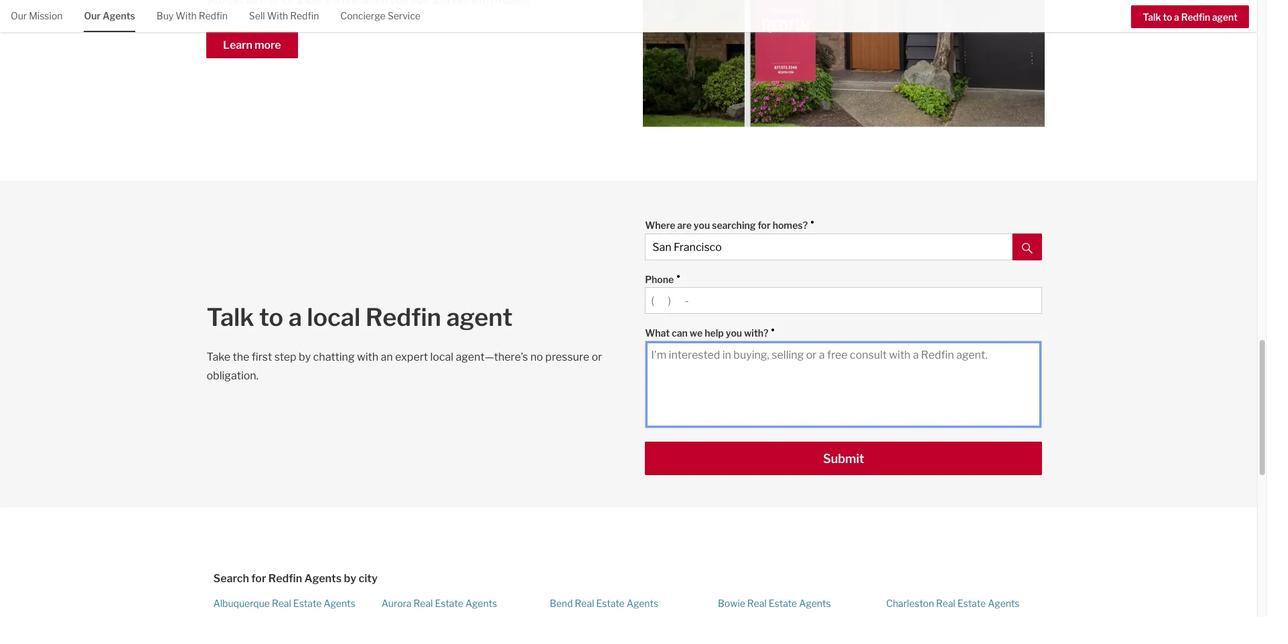 Task type: locate. For each thing, give the bounding box(es) containing it.
an
[[381, 351, 393, 364]]

for left homes?
[[758, 220, 771, 231]]

sell with redfin link
[[249, 0, 319, 31]]

our inside "our agents" 'link'
[[84, 10, 101, 21]]

redfin for sell with redfin
[[290, 10, 319, 21]]

1 vertical spatial talk
[[207, 303, 254, 333]]

where
[[645, 220, 676, 231]]

albuquerque real estate agents
[[213, 599, 356, 610]]

1 vertical spatial a
[[289, 303, 302, 333]]

you right help
[[726, 328, 742, 339]]

real for bend
[[575, 599, 594, 610]]

search for redfin agents by city
[[213, 573, 378, 586]]

with right buy
[[176, 10, 197, 21]]

1 with from the left
[[176, 10, 197, 21]]

0 vertical spatial a
[[1175, 11, 1180, 23]]

0 horizontal spatial with
[[176, 10, 197, 21]]

by
[[299, 351, 311, 364], [344, 573, 356, 586]]

0 horizontal spatial talk
[[207, 303, 254, 333]]

estate right charleston at the right of page
[[958, 599, 986, 610]]

a
[[1175, 11, 1180, 23], [289, 303, 302, 333]]

with right the sell
[[267, 10, 288, 21]]

0 horizontal spatial our
[[11, 10, 27, 21]]

agent inside button
[[1213, 11, 1238, 23]]

4 estate from the left
[[769, 599, 797, 610]]

our right mission
[[84, 10, 101, 21]]

by left city
[[344, 573, 356, 586]]

talk inside button
[[1143, 11, 1161, 23]]

a couple putting up a sold sign in front of their home image
[[643, 0, 1045, 128]]

estate right aurora
[[435, 599, 464, 610]]

with?
[[744, 328, 769, 339]]

real right bowie
[[748, 599, 767, 610]]

real right charleston at the right of page
[[936, 599, 956, 610]]

redfin for search for redfin agents by city
[[269, 573, 302, 586]]

3 real from the left
[[575, 599, 594, 610]]

0 horizontal spatial a
[[289, 303, 302, 333]]

1 horizontal spatial agent
[[1213, 11, 1238, 23]]

1 horizontal spatial a
[[1175, 11, 1180, 23]]

to inside button
[[1163, 11, 1173, 23]]

2 our from the left
[[84, 10, 101, 21]]

bend
[[550, 599, 573, 610]]

1 horizontal spatial for
[[758, 220, 771, 231]]

mission
[[29, 10, 63, 21]]

albuquerque real estate agents link
[[213, 599, 356, 610]]

for right search
[[251, 573, 266, 586]]

0 horizontal spatial you
[[694, 220, 710, 231]]

our left mission
[[11, 10, 27, 21]]

1 our from the left
[[11, 10, 27, 21]]

2 estate from the left
[[435, 599, 464, 610]]

are
[[678, 220, 692, 231]]

chatting
[[313, 351, 355, 364]]

talk to a redfin agent button
[[1132, 5, 1249, 28]]

1 vertical spatial for
[[251, 573, 266, 586]]

1 vertical spatial to
[[259, 303, 283, 333]]

by for step
[[299, 351, 311, 364]]

estate down search for redfin agents by city
[[293, 599, 322, 610]]

1 vertical spatial local
[[430, 351, 454, 364]]

local up "chatting"
[[307, 303, 361, 333]]

4 real from the left
[[748, 599, 767, 610]]

1 vertical spatial agent
[[446, 303, 513, 333]]

step
[[274, 351, 297, 364]]

0 horizontal spatial to
[[259, 303, 283, 333]]

buy
[[157, 10, 174, 21]]

our for our agents
[[84, 10, 101, 21]]

pressure
[[546, 351, 590, 364]]

by right the step
[[299, 351, 311, 364]]

to
[[1163, 11, 1173, 23], [259, 303, 283, 333]]

redfin inside 'link'
[[199, 10, 228, 21]]

you
[[694, 220, 710, 231], [726, 328, 742, 339]]

1 horizontal spatial you
[[726, 328, 742, 339]]

concierge
[[341, 10, 386, 21]]

1 horizontal spatial by
[[344, 573, 356, 586]]

0 vertical spatial local
[[307, 303, 361, 333]]

0 vertical spatial by
[[299, 351, 311, 364]]

more
[[255, 39, 281, 52]]

2 real from the left
[[414, 599, 433, 610]]

local
[[307, 303, 361, 333], [430, 351, 454, 364]]

3 estate from the left
[[596, 599, 625, 610]]

1 estate from the left
[[293, 599, 322, 610]]

take the first step by chatting with an expert local agent—there's no pressure or obligation.
[[207, 351, 602, 383]]

estate for albuquerque
[[293, 599, 322, 610]]

real down search for redfin agents by city
[[272, 599, 291, 610]]

we
[[690, 328, 703, 339]]

with
[[176, 10, 197, 21], [267, 10, 288, 21]]

0 vertical spatial talk
[[1143, 11, 1161, 23]]

you right are at top right
[[694, 220, 710, 231]]

charleston real estate agents
[[887, 599, 1020, 610]]

estate
[[293, 599, 322, 610], [435, 599, 464, 610], [596, 599, 625, 610], [769, 599, 797, 610], [958, 599, 986, 610]]

estate right bend on the bottom
[[596, 599, 625, 610]]

our for our mission
[[11, 10, 27, 21]]

agents for albuquerque real estate agents
[[324, 599, 356, 610]]

searching
[[712, 220, 756, 231]]

can
[[672, 328, 688, 339]]

real
[[272, 599, 291, 610], [414, 599, 433, 610], [575, 599, 594, 610], [748, 599, 767, 610], [936, 599, 956, 610]]

estate for bend
[[596, 599, 625, 610]]

our
[[11, 10, 27, 21], [84, 10, 101, 21]]

phone
[[645, 274, 674, 286]]

estate for bowie
[[769, 599, 797, 610]]

1 horizontal spatial our
[[84, 10, 101, 21]]

search
[[213, 573, 249, 586]]

aurora real estate agents
[[382, 599, 497, 610]]

5 estate from the left
[[958, 599, 986, 610]]

our mission
[[11, 10, 63, 21]]

local right expert
[[430, 351, 454, 364]]

agent
[[1213, 11, 1238, 23], [446, 303, 513, 333]]

talk
[[1143, 11, 1161, 23], [207, 303, 254, 333]]

a for redfin
[[1175, 11, 1180, 23]]

2 with from the left
[[267, 10, 288, 21]]

estate for charleston
[[958, 599, 986, 610]]

talk to a local redfin agent
[[207, 303, 513, 333]]

you inside search field element
[[694, 220, 710, 231]]

talk for talk to a redfin agent
[[1143, 11, 1161, 23]]

by inside 'take the first step by chatting with an expert local agent—there's no pressure or obligation.'
[[299, 351, 311, 364]]

redfin
[[199, 10, 228, 21], [290, 10, 319, 21], [1182, 11, 1211, 23], [366, 303, 441, 333], [269, 573, 302, 586]]

our inside our mission link
[[11, 10, 27, 21]]

1 real from the left
[[272, 599, 291, 610]]

with
[[357, 351, 379, 364]]

real right bend on the bottom
[[575, 599, 594, 610]]

take
[[207, 351, 231, 364]]

agents for search for redfin agents by city
[[304, 573, 342, 586]]

0 horizontal spatial by
[[299, 351, 311, 364]]

redfin inside button
[[1182, 11, 1211, 23]]

help
[[705, 328, 724, 339]]

1 horizontal spatial local
[[430, 351, 454, 364]]

submit button
[[645, 442, 1043, 476]]

1 horizontal spatial to
[[1163, 11, 1173, 23]]

0 vertical spatial to
[[1163, 11, 1173, 23]]

0 vertical spatial for
[[758, 220, 771, 231]]

for inside search field element
[[758, 220, 771, 231]]

estate for aurora
[[435, 599, 464, 610]]

Enter your message field text field
[[651, 349, 1037, 422]]

by for agents
[[344, 573, 356, 586]]

with inside sell with redfin link
[[267, 10, 288, 21]]

talk to a redfin agent
[[1143, 11, 1238, 23]]

for
[[758, 220, 771, 231], [251, 573, 266, 586]]

1 vertical spatial by
[[344, 573, 356, 586]]

0 horizontal spatial for
[[251, 573, 266, 586]]

with for sell
[[267, 10, 288, 21]]

sell
[[249, 10, 265, 21]]

1 horizontal spatial talk
[[1143, 11, 1161, 23]]

a inside button
[[1175, 11, 1180, 23]]

5 real from the left
[[936, 599, 956, 610]]

or
[[592, 351, 602, 364]]

estate right bowie
[[769, 599, 797, 610]]

real right aurora
[[414, 599, 433, 610]]

0 horizontal spatial agent
[[446, 303, 513, 333]]

0 vertical spatial you
[[694, 220, 710, 231]]

buy with redfin link
[[157, 0, 228, 31]]

charleston real estate agents link
[[887, 599, 1020, 610]]

agents
[[103, 10, 135, 21], [304, 573, 342, 586], [324, 599, 356, 610], [466, 599, 497, 610], [627, 599, 659, 610], [799, 599, 831, 610], [988, 599, 1020, 610]]

expert
[[395, 351, 428, 364]]

our agents
[[84, 10, 135, 21]]

real for aurora
[[414, 599, 433, 610]]

1 horizontal spatial with
[[267, 10, 288, 21]]

with inside the buy with redfin 'link'
[[176, 10, 197, 21]]

0 vertical spatial agent
[[1213, 11, 1238, 23]]

a for local
[[289, 303, 302, 333]]



Task type: vqa. For each thing, say whether or not it's contained in the screenshot.
rightmost by
yes



Task type: describe. For each thing, give the bounding box(es) containing it.
to for redfin
[[1163, 11, 1173, 23]]

real for charleston
[[936, 599, 956, 610]]

agents for bowie real estate agents
[[799, 599, 831, 610]]

sell with redfin
[[249, 10, 319, 21]]

search field element
[[645, 213, 1043, 261]]

real for albuquerque
[[272, 599, 291, 610]]

our mission link
[[11, 0, 63, 31]]

albuquerque
[[213, 599, 270, 610]]

City, Address, ZIP search field
[[645, 234, 1013, 261]]

enter your phone number field. required field. element
[[645, 268, 1036, 288]]

city
[[359, 573, 378, 586]]

the
[[233, 351, 249, 364]]

first
[[252, 351, 272, 364]]

redfin for buy with redfin
[[199, 10, 228, 21]]

talk for talk to a local redfin agent
[[207, 303, 254, 333]]

submit search image
[[1022, 243, 1033, 254]]

with for buy
[[176, 10, 197, 21]]

1 vertical spatial you
[[726, 328, 742, 339]]

agents for charleston real estate agents
[[988, 599, 1020, 610]]

service
[[388, 10, 421, 21]]

real for bowie
[[748, 599, 767, 610]]

bowie
[[718, 599, 746, 610]]

homes?
[[773, 220, 808, 231]]

agents for bend real estate agents
[[627, 599, 659, 610]]

what can we help you with?
[[645, 328, 769, 339]]

learn
[[223, 39, 252, 52]]

charleston
[[887, 599, 934, 610]]

submit
[[823, 452, 865, 467]]

learn more button
[[206, 32, 298, 59]]

local inside 'take the first step by chatting with an expert local agent—there's no pressure or obligation.'
[[430, 351, 454, 364]]

bend real estate agents
[[550, 599, 659, 610]]

no
[[531, 351, 543, 364]]

where are you searching for homes?
[[645, 220, 808, 231]]

enter your message field. required field. element
[[645, 321, 1036, 341]]

agent—there's
[[456, 351, 528, 364]]

learn more
[[223, 39, 281, 52]]

bowie real estate agents link
[[718, 599, 831, 610]]

obligation.
[[207, 370, 259, 383]]

0 horizontal spatial local
[[307, 303, 361, 333]]

concierge service
[[341, 10, 421, 21]]

agents inside 'link'
[[103, 10, 135, 21]]

Enter your phone number field telephone field
[[651, 295, 1037, 308]]

concierge service link
[[341, 0, 421, 31]]

buy with redfin
[[157, 10, 228, 21]]

our agents link
[[84, 0, 135, 31]]

bowie real estate agents
[[718, 599, 831, 610]]

aurora real estate agents link
[[382, 599, 497, 610]]

agents for aurora real estate agents
[[466, 599, 497, 610]]

aurora
[[382, 599, 412, 610]]

what
[[645, 328, 670, 339]]

bend real estate agents link
[[550, 599, 659, 610]]

to for local
[[259, 303, 283, 333]]



